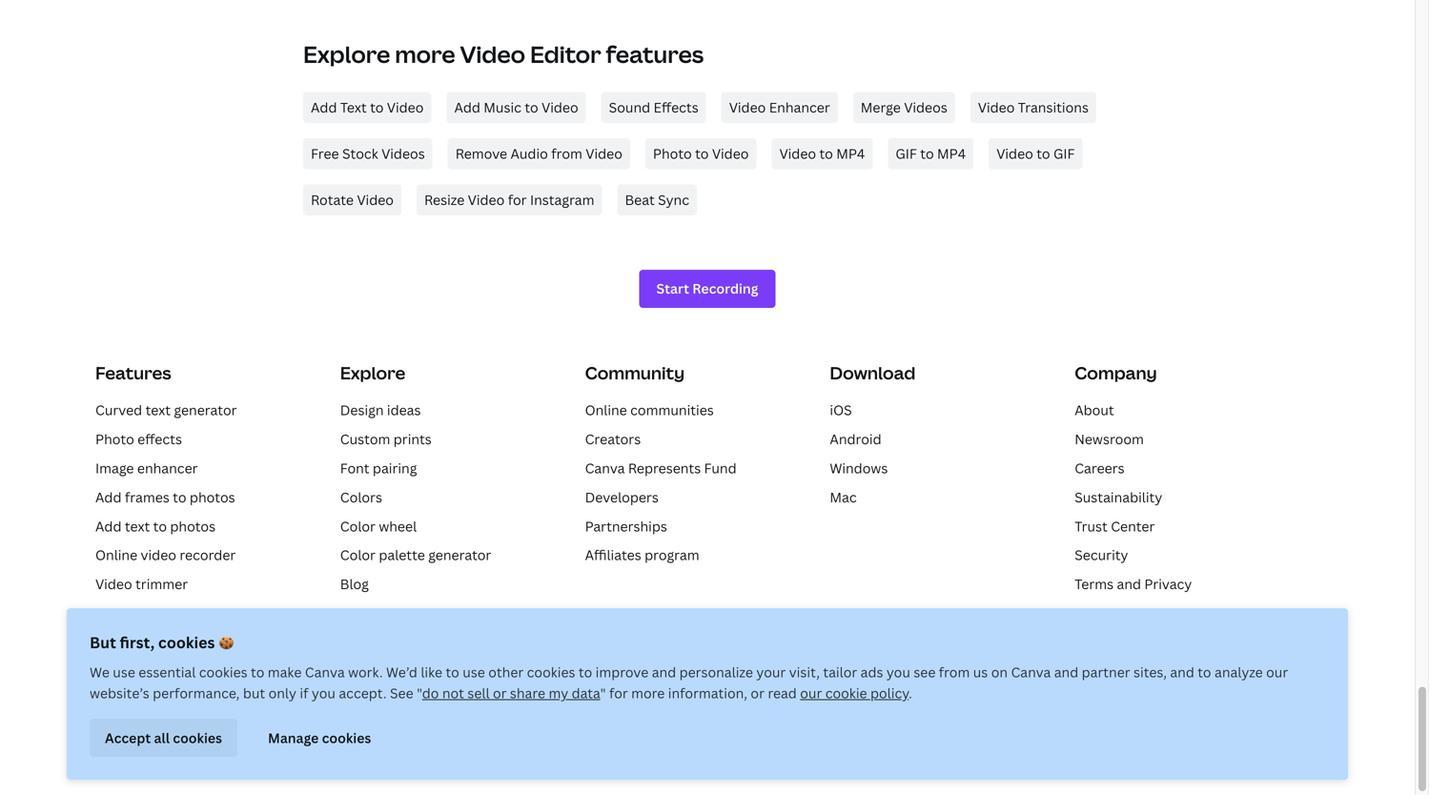 Task type: vqa. For each thing, say whether or not it's contained in the screenshot.
top generator
yes



Task type: locate. For each thing, give the bounding box(es) containing it.
0 vertical spatial photo
[[653, 144, 692, 163]]

trust center
[[1075, 517, 1155, 535]]

sound
[[609, 98, 651, 116]]

1 horizontal spatial canva
[[585, 459, 625, 477]]

careers
[[1075, 459, 1125, 477]]

1 vertical spatial color
[[340, 546, 376, 564]]

trust
[[1075, 517, 1108, 535]]

to down enhancer
[[820, 144, 833, 163]]

photo up sync at the top left
[[653, 144, 692, 163]]

cookies right all
[[173, 729, 222, 747]]

1 vertical spatial features
[[159, 633, 213, 651]]

and
[[1117, 575, 1142, 593], [652, 663, 676, 681], [1055, 663, 1079, 681], [1171, 663, 1195, 681]]

features down videos
[[159, 633, 213, 651]]

make
[[268, 663, 302, 681]]

1 horizontal spatial use
[[463, 663, 485, 681]]

1 vertical spatial for
[[609, 684, 628, 702]]

1 vertical spatial our
[[800, 684, 822, 702]]

0 vertical spatial you
[[887, 663, 911, 681]]

videos right 'merge'
[[904, 98, 948, 116]]

0 horizontal spatial our
[[800, 684, 822, 702]]

not
[[442, 684, 464, 702]]

merge videos
[[861, 98, 948, 116]]

1 horizontal spatial you
[[887, 663, 911, 681]]

"
[[417, 684, 422, 702], [600, 684, 606, 702]]

frames
[[125, 488, 170, 506]]

1 vertical spatial generator
[[428, 546, 491, 564]]

generator up effects
[[174, 401, 237, 419]]

1 horizontal spatial generator
[[428, 546, 491, 564]]

photo up image
[[95, 430, 134, 448]]

represents
[[628, 459, 701, 477]]

0 horizontal spatial or
[[493, 684, 507, 702]]

1 vertical spatial from
[[939, 663, 970, 681]]

affiliates program
[[585, 546, 700, 564]]

1 horizontal spatial features
[[606, 39, 704, 70]]

1 vertical spatial explore
[[340, 361, 406, 385]]

gif
[[896, 144, 917, 163], [1054, 144, 1075, 163]]

0 vertical spatial more
[[395, 39, 455, 70]]

0 horizontal spatial photo
[[95, 430, 134, 448]]

1 horizontal spatial from
[[939, 663, 970, 681]]

0 horizontal spatial gif
[[896, 144, 917, 163]]

gif inside video to gif link
[[1054, 144, 1075, 163]]

add for add text to video
[[311, 98, 337, 116]]

mp4 down 'merge videos' link
[[937, 144, 966, 163]]

1 " from the left
[[417, 684, 422, 702]]

use up sell
[[463, 663, 485, 681]]

text down frames
[[125, 517, 150, 535]]

explore up design ideas link
[[340, 361, 406, 385]]

0 horizontal spatial generator
[[174, 401, 237, 419]]

developers link
[[585, 488, 659, 506]]

more down improve
[[632, 684, 665, 702]]

design ideas
[[340, 401, 421, 419]]

explore for explore
[[340, 361, 406, 385]]

video enhancer
[[729, 98, 830, 116]]

generator
[[174, 401, 237, 419], [428, 546, 491, 564]]

color up 'blog' 'link'
[[340, 546, 376, 564]]

0 vertical spatial from
[[551, 144, 583, 163]]

video right resize
[[468, 191, 505, 209]]

to right music
[[525, 98, 539, 116]]

explore up text
[[303, 39, 390, 70]]

contact
[[1075, 604, 1127, 622]]

0 horizontal spatial see
[[95, 633, 119, 651]]

font pairing link
[[340, 459, 417, 477]]

0 vertical spatial online
[[585, 401, 627, 419]]

.
[[909, 684, 913, 702]]

program
[[645, 546, 700, 564]]

canva represents fund
[[585, 459, 737, 477]]

developers
[[585, 488, 659, 506]]

videos right stock
[[382, 144, 425, 163]]

add text to video link
[[303, 92, 431, 123]]

but first, cookies 🍪
[[90, 632, 234, 653]]

my
[[549, 684, 569, 702]]

0 vertical spatial for
[[508, 191, 527, 209]]

text
[[146, 401, 171, 419], [125, 517, 150, 535]]

or left read at the right bottom of the page
[[751, 684, 765, 702]]

manage cookies button
[[253, 719, 387, 757]]

color down colors link
[[340, 517, 376, 535]]

color
[[340, 517, 376, 535], [340, 546, 376, 564]]

video right text
[[387, 98, 424, 116]]

photo for photo effects
[[95, 430, 134, 448]]

resize
[[424, 191, 465, 209]]

features up sound effects
[[606, 39, 704, 70]]

0 vertical spatial explore
[[303, 39, 390, 70]]

terms and privacy
[[1075, 575, 1192, 593]]

effects
[[654, 98, 699, 116]]

" down improve
[[600, 684, 606, 702]]

to down 'merge videos' link
[[921, 144, 934, 163]]

more up add text to video
[[395, 39, 455, 70]]

you up policy
[[887, 663, 911, 681]]

videos
[[904, 98, 948, 116], [382, 144, 425, 163]]

0 vertical spatial our
[[1267, 663, 1289, 681]]

editor
[[530, 39, 601, 70]]

creators
[[585, 430, 641, 448]]

0 horizontal spatial use
[[113, 663, 135, 681]]

video down video enhancer link
[[712, 144, 749, 163]]

generator for curved text generator
[[174, 401, 237, 419]]

1 horizontal spatial online
[[585, 401, 627, 419]]

gif down 'merge videos' link
[[896, 144, 917, 163]]

or right sell
[[493, 684, 507, 702]]

video to gif link
[[989, 138, 1083, 169]]

curved
[[95, 401, 142, 419]]

like
[[421, 663, 443, 681]]

resize video for instagram
[[424, 191, 595, 209]]

for left instagram
[[508, 191, 527, 209]]

1 vertical spatial more
[[122, 633, 156, 651]]

add
[[311, 98, 337, 116], [454, 98, 481, 116], [95, 488, 122, 506], [95, 517, 122, 535]]

to down effects
[[695, 144, 709, 163]]

to down video transitions link
[[1037, 144, 1051, 163]]

2 use from the left
[[463, 663, 485, 681]]

you right if at the bottom of page
[[312, 684, 336, 702]]

mp4 up 🍪
[[213, 604, 242, 622]]

to up data
[[579, 663, 592, 681]]

our right analyze
[[1267, 663, 1289, 681]]

see inside we use essential cookies to make canva work. we'd like to use other cookies to improve and personalize your visit, tailor ads you see from us on canva and partner sites, and to analyze our website's performance, but only if you accept. see "
[[390, 684, 414, 702]]

ios link
[[830, 401, 852, 419]]

our
[[1267, 663, 1289, 681], [800, 684, 822, 702]]

convert videos to mp4 link
[[95, 604, 242, 622]]

our inside we use essential cookies to make canva work. we'd like to use other cookies to improve and personalize your visit, tailor ads you see from us on canva and partner sites, and to analyze our website's performance, but only if you accept. see "
[[1267, 663, 1289, 681]]

work.
[[348, 663, 383, 681]]

from right audio
[[551, 144, 583, 163]]

to right like
[[446, 663, 460, 681]]

download
[[830, 361, 916, 385]]

canva up if at the bottom of page
[[305, 663, 345, 681]]

1 horizontal spatial more
[[395, 39, 455, 70]]

0 horizontal spatial for
[[508, 191, 527, 209]]

creators link
[[585, 430, 641, 448]]

0 vertical spatial text
[[146, 401, 171, 419]]

text for curved
[[146, 401, 171, 419]]

and right sites,
[[1171, 663, 1195, 681]]

1 horizontal spatial videos
[[904, 98, 948, 116]]

1 vertical spatial text
[[125, 517, 150, 535]]

online up creators link
[[585, 401, 627, 419]]

1 vertical spatial online
[[95, 546, 137, 564]]

apps
[[340, 604, 373, 622]]

more down convert
[[122, 633, 156, 651]]

gif down transitions at the top right of page
[[1054, 144, 1075, 163]]

for down improve
[[609, 684, 628, 702]]

video
[[460, 39, 526, 70], [387, 98, 424, 116], [542, 98, 579, 116], [729, 98, 766, 116], [978, 98, 1015, 116], [586, 144, 623, 163], [712, 144, 749, 163], [780, 144, 816, 163], [997, 144, 1034, 163], [357, 191, 394, 209], [468, 191, 505, 209], [95, 575, 132, 593]]

1 vertical spatial see
[[390, 684, 414, 702]]

1 horizontal spatial mp4
[[837, 144, 865, 163]]

" down like
[[417, 684, 422, 702]]

photo for photo to video
[[653, 144, 692, 163]]

0 horizontal spatial you
[[312, 684, 336, 702]]

2 or from the left
[[751, 684, 765, 702]]

other
[[489, 663, 524, 681]]

canva down creators link
[[585, 459, 625, 477]]

share
[[510, 684, 546, 702]]

see left first,
[[95, 633, 119, 651]]

0 horizontal spatial online
[[95, 546, 137, 564]]

partnerships
[[585, 517, 667, 535]]

0 horizontal spatial more
[[122, 633, 156, 651]]

if
[[300, 684, 309, 702]]

your
[[757, 663, 786, 681]]

1 horizontal spatial gif
[[1054, 144, 1075, 163]]

0 vertical spatial color
[[340, 517, 376, 535]]

prints
[[394, 430, 432, 448]]

see down 'we'd'
[[390, 684, 414, 702]]

color for color wheel
[[340, 517, 376, 535]]

security
[[1075, 546, 1129, 564]]

text up effects
[[146, 401, 171, 419]]

2 horizontal spatial canva
[[1011, 663, 1051, 681]]

0 vertical spatial videos
[[904, 98, 948, 116]]

to inside gif to mp4 link
[[921, 144, 934, 163]]

to right text
[[370, 98, 384, 116]]

windows
[[830, 459, 888, 477]]

from left us on the right of page
[[939, 663, 970, 681]]

canva right on
[[1011, 663, 1051, 681]]

video down video transitions link
[[997, 144, 1034, 163]]

1 horizontal spatial photo
[[653, 144, 692, 163]]

0 horizontal spatial "
[[417, 684, 422, 702]]

mp4 for video to mp4
[[837, 144, 865, 163]]

0 vertical spatial photos
[[190, 488, 235, 506]]

rotate video link
[[303, 184, 401, 215]]

0 horizontal spatial videos
[[382, 144, 425, 163]]

0 vertical spatial features
[[606, 39, 704, 70]]

1 vertical spatial photos
[[170, 517, 216, 535]]

2 " from the left
[[600, 684, 606, 702]]

accept all cookies
[[105, 729, 222, 747]]

photos
[[190, 488, 235, 506], [170, 517, 216, 535]]

photo effects link
[[95, 430, 182, 448]]

0 vertical spatial generator
[[174, 401, 237, 419]]

rotate
[[311, 191, 354, 209]]

do not sell or share my data link
[[422, 684, 600, 702]]

custom prints link
[[340, 430, 432, 448]]

0 horizontal spatial from
[[551, 144, 583, 163]]

windows link
[[830, 459, 888, 477]]

1 horizontal spatial or
[[751, 684, 765, 702]]

generator right 'palette'
[[428, 546, 491, 564]]

mp4 down 'merge'
[[837, 144, 865, 163]]

video to mp4
[[780, 144, 865, 163]]

0 horizontal spatial canva
[[305, 663, 345, 681]]

video trimmer
[[95, 575, 188, 593]]

add for add music to video
[[454, 98, 481, 116]]

video up music
[[460, 39, 526, 70]]

about
[[1075, 401, 1115, 419]]

1 vertical spatial you
[[312, 684, 336, 702]]

on
[[992, 663, 1008, 681]]

text
[[340, 98, 367, 116]]

0 horizontal spatial mp4
[[213, 604, 242, 622]]

online communities
[[585, 401, 714, 419]]

fund
[[704, 459, 737, 477]]

improve
[[596, 663, 649, 681]]

newsroom
[[1075, 430, 1144, 448]]

2 horizontal spatial more
[[632, 684, 665, 702]]

1 horizontal spatial see
[[390, 684, 414, 702]]

contact sales
[[1075, 604, 1164, 622]]

1 vertical spatial photo
[[95, 430, 134, 448]]

our down visit,
[[800, 684, 822, 702]]

1 horizontal spatial "
[[600, 684, 606, 702]]

2 gif from the left
[[1054, 144, 1075, 163]]

0 horizontal spatial features
[[159, 633, 213, 651]]

from inside we use essential cookies to make canva work. we'd like to use other cookies to improve and personalize your visit, tailor ads you see from us on canva and partner sites, and to analyze our website's performance, but only if you accept. see "
[[939, 663, 970, 681]]

online for online communities
[[585, 401, 627, 419]]

photos down enhancer on the left bottom of the page
[[190, 488, 235, 506]]

1 vertical spatial videos
[[382, 144, 425, 163]]

1 gif from the left
[[896, 144, 917, 163]]

canva
[[585, 459, 625, 477], [305, 663, 345, 681], [1011, 663, 1051, 681]]

remove
[[456, 144, 507, 163]]

photos up recorder at the bottom of page
[[170, 517, 216, 535]]

online
[[585, 401, 627, 419], [95, 546, 137, 564]]

1 horizontal spatial our
[[1267, 663, 1289, 681]]

do not sell or share my data " for more information, or read our cookie policy .
[[422, 684, 913, 702]]

use up website's
[[113, 663, 135, 681]]

cookies up my
[[527, 663, 576, 681]]

1 color from the top
[[340, 517, 376, 535]]

video left transitions at the top right of page
[[978, 98, 1015, 116]]

sound effects
[[609, 98, 699, 116]]

2 color from the top
[[340, 546, 376, 564]]

online up video trimmer 'link'
[[95, 546, 137, 564]]

2 horizontal spatial mp4
[[937, 144, 966, 163]]



Task type: describe. For each thing, give the bounding box(es) containing it.
careers link
[[1075, 459, 1125, 477]]

online video recorder link
[[95, 546, 236, 564]]

instagram
[[530, 191, 595, 209]]

and up contact sales
[[1117, 575, 1142, 593]]

video left enhancer
[[729, 98, 766, 116]]

gif to mp4 link
[[888, 138, 974, 169]]

to up video
[[153, 517, 167, 535]]

cookies down accept.
[[322, 729, 371, 747]]

photo to video
[[653, 144, 749, 163]]

sound effects link
[[601, 92, 706, 123]]

color palette generator link
[[340, 546, 491, 564]]

palette
[[379, 546, 425, 564]]

see more features
[[95, 633, 213, 651]]

terms
[[1075, 575, 1114, 593]]

to up but
[[251, 663, 265, 681]]

photos for add text to photos
[[170, 517, 216, 535]]

to left analyze
[[1198, 663, 1212, 681]]

android link
[[830, 430, 882, 448]]

remove audio from video link
[[448, 138, 630, 169]]

design
[[340, 401, 384, 419]]

resize video for instagram link
[[417, 184, 602, 215]]

video down enhancer
[[780, 144, 816, 163]]

online for online video recorder
[[95, 546, 137, 564]]

information,
[[668, 684, 748, 702]]

video enhancer link
[[722, 92, 838, 123]]

we
[[90, 663, 110, 681]]

we'd
[[386, 663, 418, 681]]

1 or from the left
[[493, 684, 507, 702]]

2 vertical spatial more
[[632, 684, 665, 702]]

all
[[154, 729, 170, 747]]

community
[[585, 361, 685, 385]]

and left partner
[[1055, 663, 1079, 681]]

see more features link
[[95, 633, 213, 651]]

to inside add text to video link
[[370, 98, 384, 116]]

more for see
[[122, 633, 156, 651]]

policy
[[871, 684, 909, 702]]

mac
[[830, 488, 857, 506]]

cookie
[[826, 684, 867, 702]]

to down enhancer on the left bottom of the page
[[173, 488, 186, 506]]

contact sales link
[[1075, 604, 1164, 622]]

about link
[[1075, 401, 1115, 419]]

partner
[[1082, 663, 1131, 681]]

essential
[[139, 663, 196, 681]]

colors
[[340, 488, 382, 506]]

wheel
[[379, 517, 417, 535]]

photos for add frames to photos
[[190, 488, 235, 506]]

sites,
[[1134, 663, 1167, 681]]

audio
[[511, 144, 548, 163]]

sync
[[658, 191, 690, 209]]

to right videos
[[196, 604, 210, 622]]

rotate video
[[311, 191, 394, 209]]

1 horizontal spatial for
[[609, 684, 628, 702]]

beat sync
[[625, 191, 690, 209]]

apps link
[[340, 604, 373, 622]]

curved text generator link
[[95, 401, 237, 419]]

video right rotate
[[357, 191, 394, 209]]

to inside video to gif link
[[1037, 144, 1051, 163]]

security link
[[1075, 546, 1129, 564]]

explore more video editor features
[[303, 39, 704, 70]]

read
[[768, 684, 797, 702]]

colors link
[[340, 488, 382, 506]]

features
[[95, 361, 171, 385]]

stock
[[342, 144, 378, 163]]

gif inside gif to mp4 link
[[896, 144, 917, 163]]

generator for color palette generator
[[428, 546, 491, 564]]

video up remove audio from video
[[542, 98, 579, 116]]

pairing
[[373, 459, 417, 477]]

affiliates program link
[[585, 546, 700, 564]]

to inside video to mp4 link
[[820, 144, 833, 163]]

video transitions link
[[971, 92, 1097, 123]]

effects
[[137, 430, 182, 448]]

convert
[[95, 604, 148, 622]]

from inside remove audio from video link
[[551, 144, 583, 163]]

to inside 'photo to video' link
[[695, 144, 709, 163]]

analyze
[[1215, 663, 1263, 681]]

design ideas link
[[340, 401, 421, 419]]

we use essential cookies to make canva work. we'd like to use other cookies to improve and personalize your visit, tailor ads you see from us on canva and partner sites, and to analyze our website's performance, but only if you accept. see "
[[90, 663, 1289, 702]]

to inside add music to video link
[[525, 98, 539, 116]]

accept.
[[339, 684, 387, 702]]

cookies down 🍪
[[199, 663, 248, 681]]

custom
[[340, 430, 390, 448]]

terms and privacy link
[[1075, 575, 1192, 593]]

cookies down videos
[[158, 632, 215, 653]]

data
[[572, 684, 600, 702]]

beat
[[625, 191, 655, 209]]

ads
[[861, 663, 884, 681]]

manage cookies
[[268, 729, 371, 747]]

online communities link
[[585, 401, 714, 419]]

sales
[[1130, 604, 1164, 622]]

image enhancer
[[95, 459, 198, 477]]

add for add text to photos
[[95, 517, 122, 535]]

videos
[[151, 604, 193, 622]]

do
[[422, 684, 439, 702]]

manage
[[268, 729, 319, 747]]

merge
[[861, 98, 901, 116]]

newsroom link
[[1075, 430, 1144, 448]]

color for color palette generator
[[340, 546, 376, 564]]

remove audio from video
[[456, 144, 623, 163]]

photo to video link
[[646, 138, 757, 169]]

video up convert
[[95, 575, 132, 593]]

video to mp4 link
[[772, 138, 873, 169]]

0 vertical spatial see
[[95, 633, 119, 651]]

more for explore
[[395, 39, 455, 70]]

privacy
[[1145, 575, 1192, 593]]

enhancer
[[137, 459, 198, 477]]

trust center link
[[1075, 517, 1155, 535]]

performance,
[[153, 684, 240, 702]]

and up the do not sell or share my data " for more information, or read our cookie policy .
[[652, 663, 676, 681]]

add for add frames to photos
[[95, 488, 122, 506]]

" inside we use essential cookies to make canva work. we'd like to use other cookies to improve and personalize your visit, tailor ads you see from us on canva and partner sites, and to analyze our website's performance, but only if you accept. see "
[[417, 684, 422, 702]]

explore for explore more video editor features
[[303, 39, 390, 70]]

affiliates
[[585, 546, 642, 564]]

tailor
[[823, 663, 858, 681]]

add music to video link
[[447, 92, 586, 123]]

mp4 for gif to mp4
[[937, 144, 966, 163]]

text for add
[[125, 517, 150, 535]]

1 use from the left
[[113, 663, 135, 681]]

custom prints
[[340, 430, 432, 448]]

merge videos link
[[853, 92, 955, 123]]

video down sound
[[586, 144, 623, 163]]



